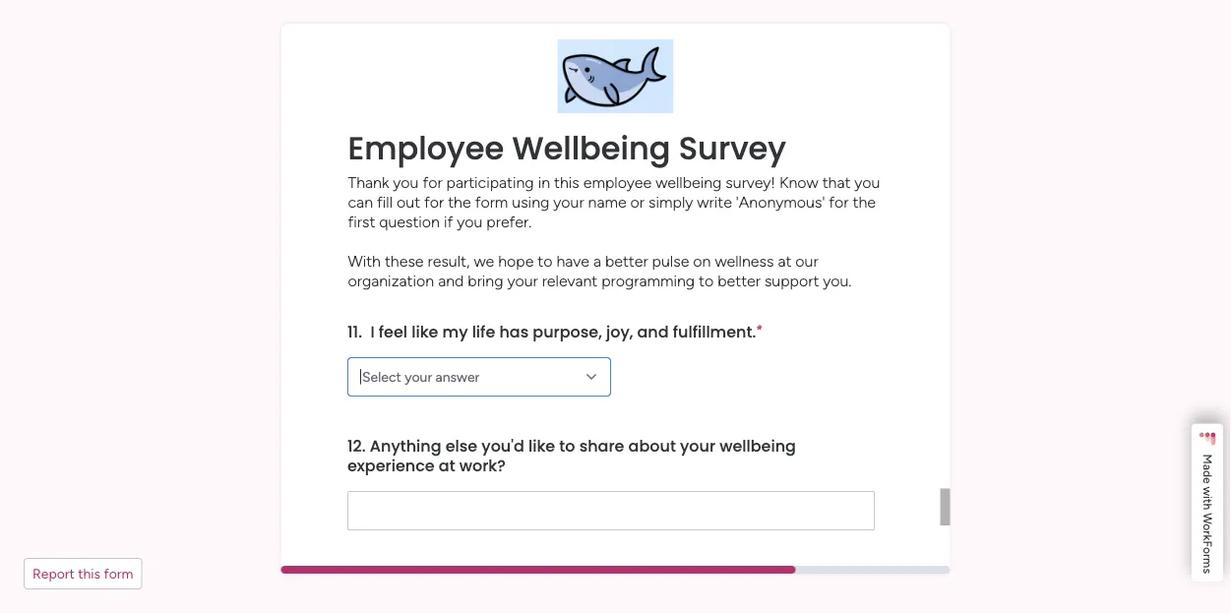Task type: vqa. For each thing, say whether or not it's contained in the screenshot.
Powered by link
no



Task type: describe. For each thing, give the bounding box(es) containing it.
0 vertical spatial better
[[605, 252, 648, 270]]

i feel like my life has purpose, joy, and fulfillment. element
[[347, 320, 756, 343]]

participating
[[447, 173, 534, 192]]

*
[[756, 322, 762, 336]]

t
[[1201, 499, 1216, 504]]

our
[[796, 252, 819, 270]]

wellbeing inside thank you for participating in this employee wellbeing survey! know that you can fill out for the form using your name or simply write 'anonymous' for the first question if you prefer.
[[656, 173, 722, 192]]

thank
[[348, 173, 389, 192]]

you right that
[[855, 173, 881, 192]]

how
[[370, 569, 404, 591]]

your inside with these result, we hope to have a better pulse on wellness at our organization and bring your relevant programming to better support you.
[[508, 271, 538, 290]]

that
[[823, 173, 851, 192]]

m
[[1201, 454, 1216, 464]]

1 horizontal spatial better
[[718, 271, 761, 290]]

name
[[588, 192, 627, 211]]

you left 'rate'
[[460, 569, 490, 591]]

bring
[[468, 271, 504, 290]]

13.
[[347, 569, 366, 591]]

1 r from the top
[[1201, 531, 1216, 535]]

12. anything else you'd like to share about your wellbeing experience at work?
[[347, 435, 800, 477]]

life
[[472, 320, 495, 343]]

answer
[[435, 369, 479, 385]]

for down employee
[[423, 173, 443, 192]]

report this form button
[[24, 558, 142, 590]]

your inside thank you for participating in this employee wellbeing survey! know that you can fill out for the form using your name or simply write 'anonymous' for the first question if you prefer.
[[554, 192, 584, 211]]

have
[[557, 252, 590, 270]]

select
[[362, 369, 401, 385]]

11.
[[347, 320, 362, 343]]

prefer.
[[487, 212, 532, 231]]

s
[[1201, 569, 1216, 574]]

f
[[1201, 541, 1216, 547]]

programming
[[602, 271, 695, 290]]

else
[[445, 435, 477, 457]]

i
[[1201, 496, 1216, 499]]

1 the from the left
[[448, 192, 471, 211]]

simply
[[649, 192, 694, 211]]

11.  i feel like my life has purpose, joy, and fulfillment. group
[[347, 306, 875, 420]]

in
[[538, 173, 550, 192]]

2 o from the top
[[1201, 547, 1216, 554]]

survey
[[679, 127, 787, 170]]

anything
[[370, 435, 441, 457]]

write
[[697, 192, 732, 211]]

fulfillment.
[[673, 320, 756, 343]]

0 vertical spatial like
[[411, 320, 438, 343]]

employee
[[348, 127, 504, 170]]

form inside 'button'
[[104, 566, 133, 582]]

can
[[348, 192, 373, 211]]

this inside thank you for participating in this employee wellbeing survey! know that you can fill out for the form using your name or simply write 'anonymous' for the first question if you prefer.
[[554, 173, 580, 192]]

support
[[765, 271, 819, 290]]

about
[[628, 435, 676, 457]]

with these result, we hope to have a better pulse on wellness at our organization and bring your relevant programming to better support you.
[[348, 252, 852, 290]]

and inside with these result, we hope to have a better pulse on wellness at our organization and bring your relevant programming to better support you.
[[438, 271, 464, 290]]

employee
[[584, 173, 652, 192]]

12. anything else you'd like to share about your wellbeing experience at work? group
[[347, 420, 875, 554]]

k
[[1201, 535, 1216, 541]]

form logo image
[[558, 39, 674, 113]]

question
[[379, 212, 440, 231]]

report
[[32, 566, 75, 582]]

progress bar inside form form
[[281, 566, 796, 574]]

you up out
[[393, 173, 419, 192]]

know
[[780, 173, 819, 192]]

at inside with these result, we hope to have a better pulse on wellness at our organization and bring your relevant programming to better support you.
[[778, 252, 792, 270]]

'anonymous'
[[736, 192, 825, 211]]

wellbeing
[[513, 127, 671, 170]]

feel
[[378, 320, 407, 343]]

relevant
[[542, 271, 598, 290]]

for up if
[[424, 192, 444, 211]]

first
[[348, 212, 375, 231]]

hope
[[498, 252, 534, 270]]

would
[[408, 569, 456, 591]]

share
[[579, 435, 624, 457]]

experience
[[347, 454, 434, 477]]

for down that
[[829, 192, 849, 211]]

this inside 'button'
[[78, 566, 101, 582]]

h
[[1201, 504, 1216, 510]]



Task type: locate. For each thing, give the bounding box(es) containing it.
1 horizontal spatial at
[[778, 252, 792, 270]]

1 vertical spatial like
[[528, 435, 555, 457]]

w
[[1201, 487, 1216, 496]]

result,
[[428, 252, 470, 270]]

form inside thank you for participating in this employee wellbeing survey! know that you can fill out for the form using your name or simply write 'anonymous' for the first question if you prefer.
[[475, 192, 508, 211]]

13. how would you rate your overall well-being?
[[347, 569, 722, 591]]

form
[[475, 192, 508, 211], [104, 566, 133, 582]]

0 horizontal spatial a
[[594, 252, 602, 270]]

and
[[438, 271, 464, 290], [637, 320, 669, 343]]

0 horizontal spatial to
[[538, 252, 553, 270]]

form form
[[0, 0, 1232, 613]]

and down the result, on the top of page
[[438, 271, 464, 290]]

pulse
[[652, 252, 690, 270]]

wellness
[[715, 252, 774, 270]]

rate
[[494, 569, 526, 591]]

1 horizontal spatial a
[[1201, 464, 1216, 471]]

1 horizontal spatial form
[[475, 192, 508, 211]]

the up if
[[448, 192, 471, 211]]

at left work?
[[438, 454, 455, 477]]

0 horizontal spatial this
[[78, 566, 101, 582]]

w
[[1201, 513, 1216, 524]]

survey!
[[726, 173, 776, 192]]

at
[[778, 252, 792, 270], [438, 454, 455, 477]]

better
[[605, 252, 648, 270], [718, 271, 761, 290]]

or
[[631, 192, 645, 211]]

your inside 12. anything else you'd like to share about your wellbeing experience at work?
[[680, 435, 715, 457]]

organization
[[348, 271, 434, 290]]

like inside 12. anything else you'd like to share about your wellbeing experience at work?
[[528, 435, 555, 457]]

1 vertical spatial this
[[78, 566, 101, 582]]

a inside button
[[1201, 464, 1216, 471]]

fill
[[377, 192, 393, 211]]

m a d e w i t h w o r k f o r m s button
[[1192, 424, 1224, 582]]

1 vertical spatial r
[[1201, 554, 1216, 558]]

r down f in the right bottom of the page
[[1201, 554, 1216, 558]]

0 vertical spatial and
[[438, 271, 464, 290]]

if
[[444, 212, 453, 231]]

thank you for participating in this employee wellbeing survey! know that you can fill out for the form using your name or simply write 'anonymous' for the first question if you prefer.
[[348, 173, 881, 231]]

your right about
[[680, 435, 715, 457]]

and right joy,
[[637, 320, 669, 343]]

1 horizontal spatial the
[[853, 192, 876, 211]]

to left share
[[559, 435, 575, 457]]

this right in
[[554, 173, 580, 192]]

to for about
[[559, 435, 575, 457]]

e
[[1201, 478, 1216, 484]]

1 horizontal spatial to
[[559, 435, 575, 457]]

1 o from the top
[[1201, 524, 1216, 531]]

0 vertical spatial at
[[778, 252, 792, 270]]

0 vertical spatial to
[[538, 252, 553, 270]]

joy,
[[606, 320, 633, 343]]

has
[[499, 320, 528, 343]]

how would you rate your overall well-being? element
[[347, 569, 722, 591]]

m a d e w i t h w o r k f o r m s
[[1201, 454, 1216, 574]]

0 vertical spatial wellbeing
[[656, 173, 722, 192]]

your right 'rate'
[[530, 569, 566, 591]]

your right using
[[554, 192, 584, 211]]

better down wellness
[[718, 271, 761, 290]]

0 vertical spatial form
[[475, 192, 508, 211]]

better up programming
[[605, 252, 648, 270]]

2 the from the left
[[853, 192, 876, 211]]

0 vertical spatial this
[[554, 173, 580, 192]]

form down participating
[[475, 192, 508, 211]]

1 horizontal spatial like
[[528, 435, 555, 457]]

you.
[[823, 271, 852, 290]]

to
[[538, 252, 553, 270], [699, 271, 714, 290], [559, 435, 575, 457]]

your
[[554, 192, 584, 211], [508, 271, 538, 290], [404, 369, 432, 385], [680, 435, 715, 457], [530, 569, 566, 591]]

a up e
[[1201, 464, 1216, 471]]

0 horizontal spatial at
[[438, 454, 455, 477]]

anything else you'd like to share about your wellbeing experience at work? element
[[347, 435, 875, 477]]

1 vertical spatial form
[[104, 566, 133, 582]]

1 vertical spatial a
[[1201, 464, 1216, 471]]

at inside 12. anything else you'd like to share about your wellbeing experience at work?
[[438, 454, 455, 477]]

m
[[1201, 558, 1216, 569]]

1 vertical spatial at
[[438, 454, 455, 477]]

1 vertical spatial better
[[718, 271, 761, 290]]

1 vertical spatial and
[[637, 320, 669, 343]]

these
[[385, 252, 424, 270]]

progress bar
[[281, 566, 796, 574]]

with
[[348, 252, 381, 270]]

my
[[442, 320, 468, 343]]

1 vertical spatial wellbeing
[[719, 435, 796, 457]]

employee wellbeing survey
[[348, 127, 787, 170]]

you'd
[[481, 435, 524, 457]]

being?
[[668, 569, 722, 591]]

the
[[448, 192, 471, 211], [853, 192, 876, 211]]

you
[[393, 173, 419, 192], [855, 173, 881, 192], [457, 212, 483, 231], [460, 569, 490, 591]]

r
[[1201, 531, 1216, 535], [1201, 554, 1216, 558]]

at up support at the top right of the page
[[778, 252, 792, 270]]

0 vertical spatial o
[[1201, 524, 1216, 531]]

on
[[693, 252, 711, 270]]

you right if
[[457, 212, 483, 231]]

1 vertical spatial to
[[699, 271, 714, 290]]

12. Anything else you'd like to share about your wellbeing experience at work? field
[[347, 491, 875, 531]]

a
[[594, 252, 602, 270], [1201, 464, 1216, 471]]

this
[[554, 173, 580, 192], [78, 566, 101, 582]]

well-
[[628, 569, 668, 591]]

for
[[423, 173, 443, 192], [424, 192, 444, 211], [829, 192, 849, 211]]

0 horizontal spatial better
[[605, 252, 648, 270]]

0 horizontal spatial the
[[448, 192, 471, 211]]

2 r from the top
[[1201, 554, 1216, 558]]

a right have
[[594, 252, 602, 270]]

your down hope
[[508, 271, 538, 290]]

like right you'd
[[528, 435, 555, 457]]

out
[[397, 192, 420, 211]]

d
[[1201, 471, 1216, 478]]

i
[[370, 320, 374, 343]]

1 horizontal spatial and
[[637, 320, 669, 343]]

o up m
[[1201, 547, 1216, 554]]

this right report
[[78, 566, 101, 582]]

0 horizontal spatial form
[[104, 566, 133, 582]]

and inside group
[[637, 320, 669, 343]]

work?
[[459, 454, 505, 477]]

purpose,
[[533, 320, 602, 343]]

a inside with these result, we hope to have a better pulse on wellness at our organization and bring your relevant programming to better support you.
[[594, 252, 602, 270]]

we
[[474, 252, 494, 270]]

to left have
[[538, 252, 553, 270]]

2 horizontal spatial to
[[699, 271, 714, 290]]

to down on
[[699, 271, 714, 290]]

r up f in the right bottom of the page
[[1201, 531, 1216, 535]]

to inside 12. anything else you'd like to share about your wellbeing experience at work?
[[559, 435, 575, 457]]

wellbeing inside 12. anything else you'd like to share about your wellbeing experience at work?
[[719, 435, 796, 457]]

11.  i feel like my life has purpose, joy, and fulfillment. *
[[347, 320, 762, 343]]

like left my
[[411, 320, 438, 343]]

0 horizontal spatial like
[[411, 320, 438, 343]]

overall
[[570, 569, 624, 591]]

using
[[512, 192, 550, 211]]

1 vertical spatial o
[[1201, 547, 1216, 554]]

0 horizontal spatial and
[[438, 271, 464, 290]]

form right report
[[104, 566, 133, 582]]

0 vertical spatial r
[[1201, 531, 1216, 535]]

select your answer
[[362, 369, 479, 385]]

2 vertical spatial to
[[559, 435, 575, 457]]

12.
[[347, 435, 365, 457]]

0 vertical spatial a
[[594, 252, 602, 270]]

to for a
[[538, 252, 553, 270]]

report this form
[[32, 566, 133, 582]]

your inside 11.  i feel like my life has purpose, joy, and fulfillment. group
[[404, 369, 432, 385]]

o up k
[[1201, 524, 1216, 531]]

1 horizontal spatial this
[[554, 173, 580, 192]]

wellbeing
[[656, 173, 722, 192], [719, 435, 796, 457]]

your right select
[[404, 369, 432, 385]]

o
[[1201, 524, 1216, 531], [1201, 547, 1216, 554]]

the right 'anonymous'
[[853, 192, 876, 211]]

like
[[411, 320, 438, 343], [528, 435, 555, 457]]



